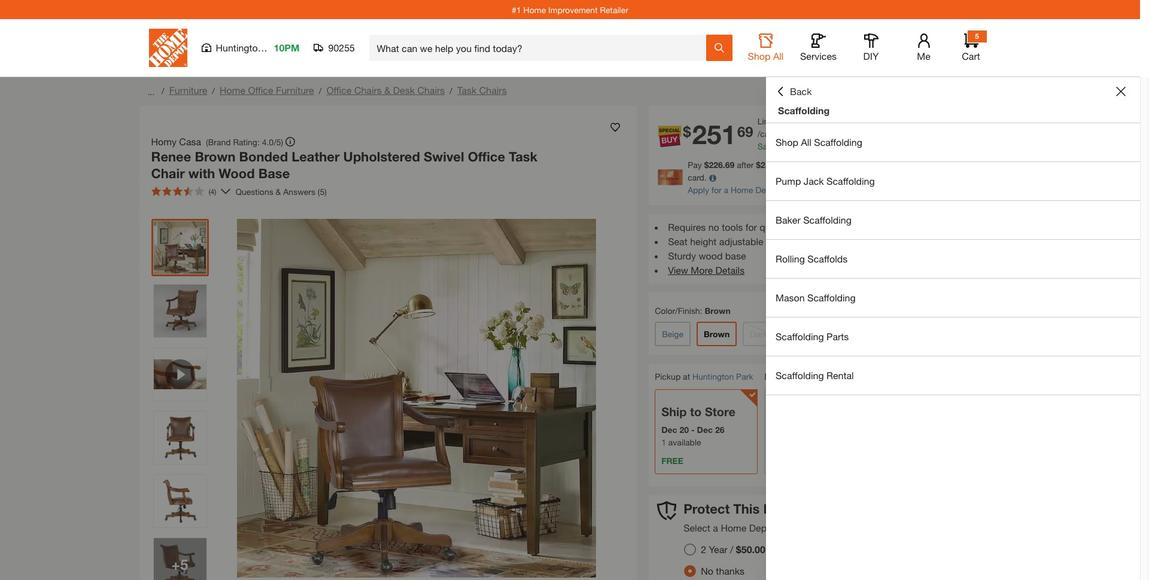 Task type: locate. For each thing, give the bounding box(es) containing it.
huntington park button
[[692, 372, 753, 382]]

3 chairs from the left
[[479, 84, 507, 96]]

1 horizontal spatial task
[[509, 149, 538, 165]]

0 horizontal spatial all
[[773, 50, 784, 62]]

$ left "251"
[[683, 123, 691, 140]]

limit 20 per order /carton $ 411 . 94 save $ 160 . 25 ( 39 %)
[[758, 116, 833, 151]]

1 horizontal spatial shop
[[776, 136, 798, 148]]

90255 inside delivering to 90255
[[813, 372, 837, 382]]

& left "desk"
[[384, 84, 390, 96]]

20 left per
[[778, 116, 787, 126]]

0 vertical spatial .
[[805, 129, 808, 139]]

1 horizontal spatial &
[[384, 84, 390, 96]]

furniture down 10pm
[[276, 84, 314, 96]]

leather
[[292, 149, 340, 165]]

more
[[691, 265, 713, 276]]

1 vertical spatial depot
[[749, 523, 775, 534]]

office right swivel
[[468, 149, 505, 165]]

1 vertical spatial shop
[[776, 136, 798, 148]]

0 horizontal spatial .
[[797, 141, 799, 151]]

a left new
[[958, 160, 962, 170]]

after
[[737, 160, 754, 170]]

huntington left 10pm
[[216, 42, 263, 53]]

office down the 'huntington park'
[[248, 84, 273, 96]]

What can we help you find today? search field
[[377, 35, 705, 60]]

thanks
[[716, 566, 745, 577]]

0 vertical spatial brown
[[195, 149, 236, 165]]

me
[[917, 50, 931, 62]]

0 horizontal spatial for
[[712, 185, 722, 195]]

requires
[[668, 221, 706, 233]]

1 furniture from the left
[[169, 84, 207, 96]]

2 vertical spatial brown
[[704, 329, 730, 339]]

for inside requires no tools for quick and easy assembly seat height adjustable sturdy wood base view more details
[[746, 221, 757, 233]]

and
[[786, 221, 802, 233]]

a inside your total qualifying purchase upon opening a new card.
[[958, 160, 962, 170]]

0 vertical spatial a
[[958, 160, 962, 170]]

year
[[709, 544, 728, 556]]

renee brown bonded leather upholstered swivel office task chair with wood base
[[151, 149, 538, 181]]

drawer close image
[[1116, 87, 1126, 96]]

0 horizontal spatial 25
[[761, 160, 770, 170]]

for down info image
[[712, 185, 722, 195]]

delivering
[[764, 372, 801, 382]]

1 vertical spatial 90255
[[813, 372, 837, 382]]

1 vertical spatial .
[[797, 141, 799, 151]]

(
[[811, 141, 813, 151]]

beige button
[[655, 322, 691, 347]]

25 left off
[[761, 160, 770, 170]]

option group
[[679, 540, 775, 581]]

25 left (
[[799, 141, 809, 151]]

apply for a home depot consumer card link
[[688, 185, 840, 195]]

1 horizontal spatial chairs
[[417, 84, 445, 96]]

no
[[701, 566, 713, 577]]

2 vertical spatial a
[[713, 523, 718, 534]]

0 horizontal spatial shop
[[748, 50, 771, 62]]

$ inside the $ 251 69
[[683, 123, 691, 140]]

1 horizontal spatial 90255
[[813, 372, 837, 382]]

2 horizontal spatial a
[[958, 160, 962, 170]]

card.
[[688, 172, 707, 183]]

2 horizontal spatial chairs
[[479, 84, 507, 96]]

20 left -
[[680, 425, 689, 435]]

a right select
[[713, 523, 718, 534]]

1 vertical spatial park
[[736, 372, 753, 382]]

brown homy casa task chairs renee 64.0 image
[[154, 221, 206, 274]]

all inside 'shop all' button
[[773, 50, 784, 62]]

huntington right 'at'
[[692, 372, 734, 382]]

20
[[778, 116, 787, 126], [680, 425, 689, 435]]

1 horizontal spatial huntington
[[692, 372, 734, 382]]

services
[[800, 50, 837, 62]]

pump jack scaffolding link
[[766, 162, 1140, 201]]

opening
[[925, 160, 956, 170]]

1 horizontal spatial dec
[[697, 425, 713, 435]]

0 vertical spatial 20
[[778, 116, 787, 126]]

0 vertical spatial &
[[384, 84, 390, 96]]

0 horizontal spatial furniture
[[169, 84, 207, 96]]

/
[[162, 86, 164, 96], [212, 86, 215, 96], [319, 86, 322, 96], [450, 86, 453, 96], [730, 544, 733, 556]]

shop all
[[748, 50, 784, 62]]

2
[[701, 544, 706, 556]]

shop
[[748, 50, 771, 62], [776, 136, 798, 148]]

adjustable
[[719, 236, 764, 247]]

menu
[[766, 123, 1140, 396]]

all inside shop all scaffolding link
[[801, 136, 812, 148]]

all left 39
[[801, 136, 812, 148]]

/ right year
[[730, 544, 733, 556]]

dec right -
[[697, 425, 713, 435]]

411
[[791, 129, 805, 139]]

1 horizontal spatial all
[[801, 136, 812, 148]]

5
[[975, 32, 979, 41]]

furniture right ...
[[169, 84, 207, 96]]

0 horizontal spatial task
[[457, 84, 477, 96]]

for:
[[893, 523, 908, 534]]

... button
[[145, 83, 157, 100]]

0 horizontal spatial &
[[276, 186, 281, 197]]

scaffolding up qualifying on the top right of the page
[[814, 136, 862, 148]]

task chairs link
[[457, 84, 507, 96]]

0 horizontal spatial dec
[[661, 425, 677, 435]]

scaffolding
[[778, 105, 830, 116], [814, 136, 862, 148], [827, 175, 875, 187], [803, 214, 852, 226], [807, 292, 856, 303], [776, 331, 824, 342], [776, 370, 824, 381]]

office
[[248, 84, 273, 96], [326, 84, 352, 96], [468, 149, 505, 165]]

1 vertical spatial task
[[509, 149, 538, 165]]

mason scaffolding link
[[766, 279, 1140, 317]]

0 horizontal spatial chairs
[[354, 84, 382, 96]]

home up the "2 year / $50.00"
[[721, 523, 747, 534]]

0 vertical spatial to
[[804, 372, 811, 382]]

1 vertical spatial a
[[724, 185, 728, 195]]

1 horizontal spatial for
[[746, 221, 757, 233]]

0 vertical spatial depot
[[756, 185, 778, 195]]

assembly
[[827, 221, 868, 233]]

rolling scaffolds link
[[766, 240, 1140, 278]]

$ up 160
[[787, 129, 791, 139]]

1 vertical spatial for
[[746, 221, 757, 233]]

brown homy casa task chairs renee 4f.3 image
[[154, 475, 206, 528]]

0 vertical spatial 90255
[[328, 42, 355, 53]]

. down 411
[[797, 141, 799, 151]]

0 horizontal spatial park
[[266, 42, 285, 53]]

$50.00
[[736, 544, 765, 556]]

to
[[804, 372, 811, 382], [690, 405, 702, 419]]

diy button
[[852, 34, 890, 62]]

/ inside option group
[[730, 544, 733, 556]]

0 horizontal spatial to
[[690, 405, 702, 419]]

to inside delivering to 90255
[[804, 372, 811, 382]]

services button
[[799, 34, 838, 62]]

90255 up '... / furniture / home office furniture / office chairs & desk chairs / task chairs'
[[328, 42, 355, 53]]

office down 90255 button at top
[[326, 84, 352, 96]]

0 vertical spatial shop
[[748, 50, 771, 62]]

$
[[683, 123, 691, 140], [787, 129, 791, 139], [778, 141, 783, 151], [704, 160, 709, 170], [756, 160, 761, 170]]

home right furniture link
[[220, 84, 245, 96]]

shop inside 'shop all' button
[[748, 50, 771, 62]]

park up home office furniture link
[[266, 42, 285, 53]]

park
[[266, 42, 285, 53], [736, 372, 753, 382]]

.
[[805, 129, 808, 139], [797, 141, 799, 151]]

brown right the :
[[705, 306, 731, 316]]

90255 right delivering
[[813, 372, 837, 382]]

rolling
[[776, 253, 805, 265]]

depot down item
[[749, 523, 775, 534]]

furniture
[[169, 84, 207, 96], [276, 84, 314, 96]]

all up back button
[[773, 50, 784, 62]]

1
[[661, 437, 666, 448]]

& inside '... / furniture / home office furniture / office chairs & desk chairs / task chairs'
[[384, 84, 390, 96]]

. down order
[[805, 129, 808, 139]]

for up adjustable
[[746, 221, 757, 233]]

scaffolds
[[808, 253, 848, 265]]

0 horizontal spatial 20
[[680, 425, 689, 435]]

0 horizontal spatial 90255
[[328, 42, 355, 53]]

a down 226.69
[[724, 185, 728, 195]]

quick
[[760, 221, 783, 233]]

90255 inside 90255 button
[[328, 42, 355, 53]]

1 horizontal spatial 20
[[778, 116, 787, 126]]

new
[[965, 160, 980, 170]]

home inside protect this item select a home depot protection plan by allstate for:
[[721, 523, 747, 534]]

1 vertical spatial brown
[[705, 306, 731, 316]]

4.0
[[262, 137, 274, 147]]

protection
[[778, 523, 822, 534]]

brown down (brand
[[195, 149, 236, 165]]

shop inside shop all scaffolding link
[[776, 136, 798, 148]]

baker scaffolding
[[776, 214, 852, 226]]

0 horizontal spatial huntington
[[216, 42, 263, 53]]

to left 90255 link
[[804, 372, 811, 382]]

0 horizontal spatial a
[[713, 523, 718, 534]]

1 vertical spatial 20
[[680, 425, 689, 435]]

6316524675112 image
[[154, 348, 206, 401]]

order
[[804, 116, 824, 126]]

feedback link image
[[1133, 202, 1149, 267]]

1 vertical spatial all
[[801, 136, 812, 148]]

scaffolding down back
[[778, 105, 830, 116]]

limit
[[758, 116, 776, 126]]

depot inside protect this item select a home depot protection plan by allstate for:
[[749, 523, 775, 534]]

$ 251 69
[[683, 119, 753, 151]]

brown button
[[697, 322, 737, 347]]

homy
[[151, 136, 177, 147]]

2 horizontal spatial office
[[468, 149, 505, 165]]

all for shop all scaffolding
[[801, 136, 812, 148]]

dec
[[661, 425, 677, 435], [697, 425, 713, 435]]

/ left task chairs link at the left of page
[[450, 86, 453, 96]]

$ right after
[[756, 160, 761, 170]]

0 vertical spatial task
[[457, 84, 477, 96]]

2 furniture from the left
[[276, 84, 314, 96]]

a inside protect this item select a home depot protection plan by allstate for:
[[713, 523, 718, 534]]

scaffolding down the scaffolds
[[807, 292, 856, 303]]

226.69
[[709, 160, 735, 170]]

scaffolding left the parts
[[776, 331, 824, 342]]

0 vertical spatial for
[[712, 185, 722, 195]]

huntington
[[216, 42, 263, 53], [692, 372, 734, 382]]

0 vertical spatial huntington
[[216, 42, 263, 53]]

25
[[799, 141, 809, 151], [761, 160, 770, 170]]

office chairs & desk chairs link
[[326, 84, 445, 96]]

dec up 1
[[661, 425, 677, 435]]

&
[[384, 84, 390, 96], [276, 186, 281, 197]]

1 horizontal spatial 25
[[799, 141, 809, 151]]

1 horizontal spatial office
[[326, 84, 352, 96]]

1 horizontal spatial to
[[804, 372, 811, 382]]

brown down color/finish : brown
[[704, 329, 730, 339]]

(5)
[[318, 186, 327, 197]]

0 vertical spatial all
[[773, 50, 784, 62]]

base
[[725, 250, 746, 262]]

depot down off
[[756, 185, 778, 195]]

0 vertical spatial 25
[[799, 141, 809, 151]]

shop for shop all scaffolding
[[776, 136, 798, 148]]

park left delivering
[[736, 372, 753, 382]]

1 horizontal spatial a
[[724, 185, 728, 195]]

to for store
[[690, 405, 702, 419]]

1 vertical spatial to
[[690, 405, 702, 419]]

$ right the 'save'
[[778, 141, 783, 151]]

to inside ship to store dec 20 - dec 26 1 available
[[690, 405, 702, 419]]

pump jack scaffolding
[[776, 175, 875, 187]]

home inside '... / furniture / home office furniture / office chairs & desk chairs / task chairs'
[[220, 84, 245, 96]]

1 horizontal spatial furniture
[[276, 84, 314, 96]]

beige
[[662, 329, 684, 339]]

69
[[737, 123, 753, 140]]

ship to store dec 20 - dec 26 1 available
[[661, 405, 736, 448]]

scaffolding down qualifying on the top right of the page
[[827, 175, 875, 187]]

& down base
[[276, 186, 281, 197]]

pump
[[776, 175, 801, 187]]

scaffolding rental
[[776, 370, 854, 381]]

scaffolding parts
[[776, 331, 849, 342]]

to up -
[[690, 405, 702, 419]]



Task type: describe. For each thing, give the bounding box(es) containing it.
39
[[813, 141, 823, 151]]

chair
[[151, 165, 185, 181]]

brown inside renee brown bonded leather upholstered swivel office task chair with wood base
[[195, 149, 236, 165]]

parts
[[827, 331, 849, 342]]

baker
[[776, 214, 801, 226]]

jack
[[804, 175, 824, 187]]

(4) button
[[146, 182, 221, 201]]

brown homy casa task chairs renee c3.2 image
[[154, 412, 206, 464]]

scaffolding rental link
[[766, 357, 1140, 395]]

(brand rating: 4.0 /5)
[[206, 137, 283, 147]]

rating:
[[233, 137, 260, 147]]

/ right furniture link
[[212, 86, 215, 96]]

tools
[[722, 221, 743, 233]]

homy casa link
[[151, 135, 206, 149]]

store
[[705, 405, 736, 419]]

scaffolding parts link
[[766, 318, 1140, 356]]

details
[[716, 265, 745, 276]]

protect
[[684, 502, 730, 517]]

%)
[[823, 141, 833, 151]]

(4)
[[209, 187, 216, 196]]

shop for shop all
[[748, 50, 771, 62]]

base
[[258, 165, 290, 181]]

160
[[783, 141, 797, 151]]

improvement
[[548, 4, 598, 15]]

option group containing 2 year /
[[679, 540, 775, 581]]

your total qualifying purchase upon opening a new card.
[[688, 160, 980, 183]]

... / furniture / home office furniture / office chairs & desk chairs / task chairs
[[145, 84, 507, 97]]

brown homy casa task chairs renee e1.1 image
[[154, 285, 206, 338]]

cart
[[962, 50, 980, 62]]

all for shop all
[[773, 50, 784, 62]]

furniture link
[[169, 84, 207, 96]]

huntington park
[[216, 42, 285, 53]]

ship
[[661, 405, 687, 419]]

item
[[763, 502, 791, 517]]

the home depot logo image
[[149, 29, 187, 67]]

task inside renee brown bonded leather upholstered swivel office task chair with wood base
[[509, 149, 538, 165]]

homy casa
[[151, 136, 201, 147]]

upon
[[904, 160, 923, 170]]

20 inside the 'limit 20 per order /carton $ 411 . 94 save $ 160 . 25 ( 39 %)'
[[778, 116, 787, 126]]

shop all scaffolding link
[[766, 123, 1140, 162]]

#1 home improvement retailer
[[512, 4, 628, 15]]

rolling scaffolds
[[776, 253, 848, 265]]

0 vertical spatial park
[[266, 42, 285, 53]]

1 horizontal spatial .
[[805, 129, 808, 139]]

home down after
[[731, 185, 753, 195]]

casa
[[179, 136, 201, 147]]

rental
[[827, 370, 854, 381]]

pickup
[[655, 372, 681, 382]]

/5)
[[274, 137, 283, 147]]

25 inside the 'limit 20 per order /carton $ 411 . 94 save $ 160 . 25 ( 39 %)'
[[799, 141, 809, 151]]

this
[[733, 502, 760, 517]]

questions
[[235, 186, 273, 197]]

$ right pay
[[704, 160, 709, 170]]

no thanks
[[701, 566, 745, 577]]

1 vertical spatial huntington
[[692, 372, 734, 382]]

(brand
[[206, 137, 231, 147]]

251
[[692, 119, 736, 151]]

questions & answers (5)
[[235, 186, 327, 197]]

retailer
[[600, 4, 628, 15]]

plan
[[825, 523, 843, 534]]

(4) link
[[146, 182, 231, 201]]

requires no tools for quick and easy assembly seat height adjustable sturdy wood base view more details
[[668, 221, 868, 276]]

...
[[147, 86, 154, 97]]

pickup at huntington park
[[655, 372, 753, 382]]

at
[[683, 372, 690, 382]]

total
[[810, 160, 826, 170]]

brown homy casa task chairs renee 1f.4 image
[[154, 539, 206, 581]]

90255 link
[[813, 371, 837, 384]]

0 horizontal spatial office
[[248, 84, 273, 96]]

brown inside brown button
[[704, 329, 730, 339]]

apply
[[688, 185, 709, 195]]

apply for a home depot consumer card
[[688, 185, 840, 195]]

view
[[668, 265, 688, 276]]

2 chairs from the left
[[417, 84, 445, 96]]

task inside '... / furniture / home office furniture / office chairs & desk chairs / task chairs'
[[457, 84, 477, 96]]

with
[[188, 165, 215, 181]]

scaffolding down the card
[[803, 214, 852, 226]]

wood
[[699, 250, 723, 262]]

renee
[[151, 149, 191, 165]]

26
[[715, 425, 725, 435]]

by
[[846, 523, 857, 534]]

1 dec from the left
[[661, 425, 677, 435]]

1 vertical spatial &
[[276, 186, 281, 197]]

2 year / $50.00
[[701, 544, 765, 556]]

desk
[[393, 84, 415, 96]]

to for 90255
[[804, 372, 811, 382]]

home right the #1
[[523, 4, 546, 15]]

/ right ...
[[162, 86, 164, 96]]

baker scaffolding link
[[766, 201, 1140, 239]]

1 vertical spatial 25
[[761, 160, 770, 170]]

per
[[790, 116, 802, 126]]

:
[[700, 306, 702, 316]]

1 chairs from the left
[[354, 84, 382, 96]]

scaffolding left rental on the bottom right
[[776, 370, 824, 381]]

purchase
[[867, 160, 902, 170]]

/ down 90255 button at top
[[319, 86, 322, 96]]

your
[[791, 160, 808, 170]]

menu containing shop all scaffolding
[[766, 123, 1140, 396]]

info image
[[709, 175, 716, 182]]

2 dec from the left
[[697, 425, 713, 435]]

1 horizontal spatial park
[[736, 372, 753, 382]]

apply now image
[[658, 170, 688, 185]]

office inside renee brown bonded leather upholstered swivel office task chair with wood base
[[468, 149, 505, 165]]

20 inside ship to store dec 20 - dec 26 1 available
[[680, 425, 689, 435]]

seat
[[668, 236, 688, 247]]

height
[[690, 236, 717, 247]]

swivel
[[424, 149, 464, 165]]

#1
[[512, 4, 521, 15]]

diy
[[863, 50, 879, 62]]

color/finish : brown
[[655, 306, 731, 316]]

shop all button
[[747, 34, 785, 62]]

easy
[[804, 221, 824, 233]]

3.5 stars image
[[151, 187, 204, 196]]

-
[[691, 425, 695, 435]]

wood
[[219, 165, 255, 181]]

10pm
[[274, 42, 300, 53]]



Task type: vqa. For each thing, say whether or not it's contained in the screenshot.
the rightmost 25
yes



